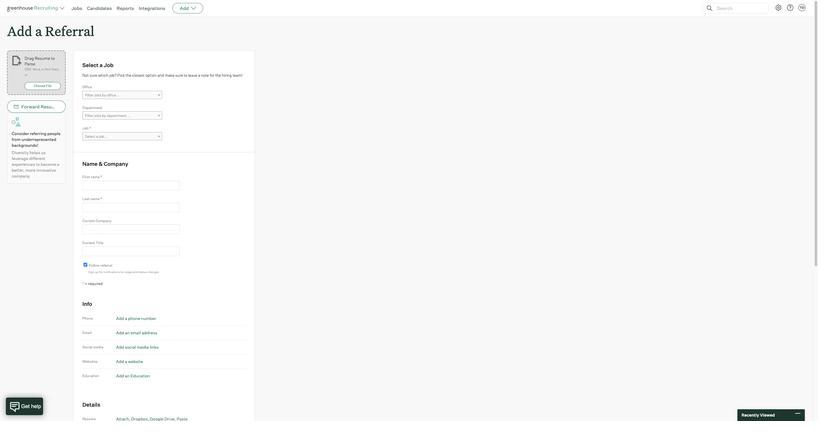 Task type: vqa. For each thing, say whether or not it's contained in the screenshot.
Activity Feed
no



Task type: describe. For each thing, give the bounding box(es) containing it.
better,
[[12, 168, 25, 173]]

parse
[[25, 61, 35, 66]]

from
[[12, 137, 21, 142]]

rich
[[45, 68, 51, 71]]

jobs for office
[[94, 93, 101, 97]]

drag
[[25, 56, 34, 61]]

add for add a phone number
[[116, 316, 124, 321]]

an for email
[[125, 330, 130, 335]]

candidates
[[87, 5, 112, 11]]

select for select a job
[[82, 62, 99, 68]]

td button
[[798, 3, 807, 12]]

word,
[[33, 68, 41, 71]]

jobs for department
[[94, 114, 101, 118]]

team!
[[233, 73, 243, 78]]

experiences
[[12, 162, 35, 167]]

td button
[[799, 4, 806, 11]]

add an education link
[[116, 374, 150, 379]]

0 horizontal spatial and
[[133, 270, 138, 274]]

referral
[[100, 263, 112, 268]]

filter jobs by department... link
[[82, 112, 162, 120]]

1 sure from the left
[[90, 73, 97, 78]]

0 horizontal spatial or
[[25, 73, 27, 77]]

websites
[[82, 359, 98, 364]]

a for add a referral
[[35, 22, 42, 40]]

first
[[82, 175, 90, 179]]

add an email address
[[116, 330, 157, 335]]

forward resume via email button
[[7, 101, 79, 113]]

file
[[46, 84, 51, 88]]

0 vertical spatial job
[[104, 62, 113, 68]]

email
[[131, 330, 141, 335]]

0 horizontal spatial education
[[82, 374, 99, 378]]

office...
[[107, 93, 119, 97]]

referral
[[45, 22, 94, 40]]

1 horizontal spatial for
[[121, 270, 124, 274]]

Follow referral checkbox
[[84, 263, 87, 267]]

viewed
[[760, 413, 775, 418]]

department...
[[107, 114, 130, 118]]

info
[[82, 301, 92, 307]]

a for add a phone number
[[125, 316, 127, 321]]

current title
[[82, 241, 103, 245]]

0 vertical spatial company
[[104, 161, 128, 167]]

diversity
[[12, 150, 29, 155]]

social
[[82, 345, 92, 350]]

company.
[[12, 174, 31, 179]]

reports link
[[117, 5, 134, 11]]

become
[[41, 162, 56, 167]]

1 vertical spatial company
[[96, 219, 112, 223]]

email inside button
[[67, 104, 79, 110]]

follow
[[89, 263, 100, 268]]

up
[[95, 270, 99, 274]]

consider referring people from underrepresented backgrounds! diversity helps us leverage different experiences to become a better, more innovative company.
[[12, 131, 60, 179]]

notifications
[[103, 270, 120, 274]]

forward resume via email
[[21, 104, 79, 110]]

backgrounds!
[[12, 143, 38, 148]]

name for first
[[91, 175, 100, 179]]

innovative
[[36, 168, 56, 173]]

details
[[82, 402, 100, 408]]

jobs
[[72, 5, 82, 11]]

hiring
[[222, 73, 232, 78]]

make
[[165, 73, 175, 78]]

links
[[150, 345, 159, 350]]

choose file
[[34, 84, 51, 88]]

(pdf,
[[25, 68, 32, 71]]

job...
[[99, 134, 107, 139]]

different
[[29, 156, 45, 161]]

us
[[41, 150, 46, 155]]

1 vertical spatial job
[[82, 126, 89, 131]]

status
[[139, 270, 147, 274]]

pick
[[117, 73, 125, 78]]

website
[[128, 359, 143, 364]]

phone
[[128, 316, 140, 321]]

add for add social media links
[[116, 345, 124, 350]]

Search text field
[[716, 4, 763, 12]]

first name *
[[82, 175, 102, 179]]

add a referral
[[7, 22, 94, 40]]

* right last
[[100, 197, 102, 201]]

add a website
[[116, 359, 143, 364]]

last
[[82, 197, 90, 201]]

current company
[[82, 219, 112, 223]]

changes
[[148, 270, 159, 274]]

a inside consider referring people from underrepresented backgrounds! diversity helps us leverage different experiences to become a better, more innovative company.
[[57, 162, 59, 167]]

job *
[[82, 126, 91, 131]]

resume for forward
[[41, 104, 59, 110]]

forward
[[21, 104, 40, 110]]

add social media links link
[[116, 345, 159, 350]]

jobs link
[[72, 5, 82, 11]]

to inside drag resume to parse (pdf, word, or rich text), or
[[51, 56, 55, 61]]

title
[[96, 241, 103, 245]]

social media
[[82, 345, 103, 350]]

add for add a referral
[[7, 22, 32, 40]]

note
[[201, 73, 209, 78]]



Task type: locate. For each thing, give the bounding box(es) containing it.
0 horizontal spatial for
[[99, 270, 103, 274]]

by for office...
[[102, 93, 106, 97]]

1 horizontal spatial media
[[137, 345, 149, 350]]

sure right make on the left of the page
[[175, 73, 183, 78]]

None text field
[[82, 203, 180, 212], [82, 247, 180, 256], [82, 203, 180, 212], [82, 247, 180, 256]]

add a website link
[[116, 359, 143, 364]]

2 horizontal spatial to
[[184, 73, 187, 78]]

job
[[104, 62, 113, 68], [82, 126, 89, 131]]

resume up rich
[[35, 56, 50, 61]]

name for last
[[90, 197, 100, 201]]

&
[[99, 161, 103, 167]]

current
[[82, 219, 95, 223], [82, 241, 95, 245]]

1 vertical spatial by
[[102, 114, 106, 118]]

the
[[126, 73, 131, 78], [215, 73, 221, 78]]

0 vertical spatial resume
[[35, 56, 50, 61]]

add inside popup button
[[180, 5, 189, 11]]

* inside the * = required
[[82, 282, 84, 286]]

0 vertical spatial an
[[125, 330, 130, 335]]

company up title
[[96, 219, 112, 223]]

0 vertical spatial to
[[51, 56, 55, 61]]

select up not
[[82, 62, 99, 68]]

by inside 'link'
[[102, 114, 106, 118]]

an left email
[[125, 330, 130, 335]]

by left the department...
[[102, 114, 106, 118]]

=
[[85, 281, 87, 286]]

option
[[146, 73, 157, 78]]

referring
[[30, 131, 47, 136]]

drag resume to parse (pdf, word, or rich text), or
[[25, 56, 59, 77]]

leave
[[188, 73, 197, 78]]

select
[[82, 62, 99, 68], [85, 134, 95, 139]]

configure image
[[775, 4, 782, 11]]

filter down department
[[85, 114, 94, 118]]

filter inside filter jobs by department... 'link'
[[85, 114, 94, 118]]

not sure which job? pick the closest option and make sure to leave a note for the hiring team!
[[82, 73, 243, 78]]

select a job... link
[[82, 132, 162, 141]]

media right social on the bottom left of the page
[[93, 345, 103, 350]]

leverage
[[12, 156, 28, 161]]

0 vertical spatial or
[[42, 68, 44, 71]]

1 vertical spatial current
[[82, 241, 95, 245]]

* = required
[[82, 281, 103, 286]]

by
[[102, 93, 106, 97], [102, 114, 106, 118]]

2 current from the top
[[82, 241, 95, 245]]

media
[[137, 345, 149, 350], [93, 345, 103, 350]]

a left note
[[198, 73, 200, 78]]

by for department...
[[102, 114, 106, 118]]

add social media links
[[116, 345, 159, 350]]

people
[[47, 131, 60, 136]]

department
[[82, 105, 102, 110]]

1 horizontal spatial and
[[158, 73, 164, 78]]

filter jobs by office... link
[[82, 91, 162, 99]]

to down the different
[[36, 162, 40, 167]]

sign up for notifications for stage and status changes
[[88, 270, 159, 274]]

via
[[60, 104, 66, 110]]

current left title
[[82, 241, 95, 245]]

email up social on the bottom left of the page
[[82, 331, 92, 335]]

a up which
[[100, 62, 103, 68]]

resume left via
[[41, 104, 59, 110]]

1 vertical spatial or
[[25, 73, 27, 77]]

the right pick
[[126, 73, 131, 78]]

media left links
[[137, 345, 149, 350]]

2 by from the top
[[102, 114, 106, 118]]

number
[[141, 316, 156, 321]]

filter
[[85, 93, 94, 97], [85, 114, 94, 118]]

for
[[210, 73, 214, 78], [99, 270, 103, 274], [121, 270, 124, 274]]

0 horizontal spatial to
[[36, 162, 40, 167]]

a
[[35, 22, 42, 40], [100, 62, 103, 68], [198, 73, 200, 78], [96, 134, 98, 139], [57, 162, 59, 167], [125, 316, 127, 321], [125, 359, 127, 364]]

0 vertical spatial name
[[91, 175, 100, 179]]

to up text),
[[51, 56, 55, 61]]

underrepresented
[[22, 137, 56, 142]]

stage
[[125, 270, 132, 274]]

* up select a job...
[[89, 126, 91, 131]]

0 vertical spatial by
[[102, 93, 106, 97]]

1 current from the top
[[82, 219, 95, 223]]

to
[[51, 56, 55, 61], [184, 73, 187, 78], [36, 162, 40, 167]]

job up job?
[[104, 62, 113, 68]]

helps
[[30, 150, 40, 155]]

or down (pdf,
[[25, 73, 27, 77]]

resume for drag
[[35, 56, 50, 61]]

jobs down department
[[94, 114, 101, 118]]

0 horizontal spatial job
[[82, 126, 89, 131]]

select down job *
[[85, 134, 95, 139]]

current for current title
[[82, 241, 95, 245]]

filter inside filter jobs by office... link
[[85, 93, 94, 97]]

an for education
[[125, 374, 130, 379]]

2 filter from the top
[[85, 114, 94, 118]]

which
[[98, 73, 108, 78]]

add a phone number
[[116, 316, 156, 321]]

1 the from the left
[[126, 73, 131, 78]]

add for add a website
[[116, 359, 124, 364]]

0 horizontal spatial email
[[67, 104, 79, 110]]

0 horizontal spatial sure
[[90, 73, 97, 78]]

None text field
[[82, 181, 180, 190], [82, 225, 180, 234], [82, 181, 180, 190], [82, 225, 180, 234]]

for right up
[[99, 270, 103, 274]]

2 jobs from the top
[[94, 114, 101, 118]]

1 horizontal spatial email
[[82, 331, 92, 335]]

current for current company
[[82, 219, 95, 223]]

email right via
[[67, 104, 79, 110]]

for right note
[[210, 73, 214, 78]]

a down the greenhouse recruiting image
[[35, 22, 42, 40]]

name right last
[[90, 197, 100, 201]]

1 vertical spatial resume
[[41, 104, 59, 110]]

a for add a website
[[125, 359, 127, 364]]

1 vertical spatial select
[[85, 134, 95, 139]]

company right &
[[104, 161, 128, 167]]

a left phone
[[125, 316, 127, 321]]

resume inside drag resume to parse (pdf, word, or rich text), or
[[35, 56, 50, 61]]

filter down the office
[[85, 93, 94, 97]]

1 vertical spatial jobs
[[94, 114, 101, 118]]

and right stage
[[133, 270, 138, 274]]

add for add an email address
[[116, 330, 124, 335]]

resume inside forward resume via email button
[[41, 104, 59, 110]]

1 vertical spatial email
[[82, 331, 92, 335]]

1 vertical spatial and
[[133, 270, 138, 274]]

2 the from the left
[[215, 73, 221, 78]]

education
[[131, 374, 150, 379], [82, 374, 99, 378]]

filter jobs by office...
[[85, 93, 119, 97]]

add a phone number link
[[116, 316, 156, 321]]

1 an from the top
[[125, 330, 130, 335]]

0 vertical spatial filter
[[85, 93, 94, 97]]

sure
[[90, 73, 97, 78], [175, 73, 183, 78]]

2 vertical spatial to
[[36, 162, 40, 167]]

1 filter from the top
[[85, 93, 94, 97]]

address
[[142, 330, 157, 335]]

select a job...
[[85, 134, 107, 139]]

name right first in the top of the page
[[91, 175, 100, 179]]

1 horizontal spatial the
[[215, 73, 221, 78]]

to left "leave"
[[184, 73, 187, 78]]

to inside consider referring people from underrepresented backgrounds! diversity helps us leverage different experiences to become a better, more innovative company.
[[36, 162, 40, 167]]

job up select a job...
[[82, 126, 89, 131]]

a for select a job
[[100, 62, 103, 68]]

1 vertical spatial name
[[90, 197, 100, 201]]

recently
[[742, 413, 760, 418]]

sign
[[88, 270, 94, 274]]

select a job
[[82, 62, 113, 68]]

and left make on the left of the page
[[158, 73, 164, 78]]

2 an from the top
[[125, 374, 130, 379]]

last name *
[[82, 197, 102, 201]]

for left stage
[[121, 270, 124, 274]]

education down website
[[131, 374, 150, 379]]

1 vertical spatial to
[[184, 73, 187, 78]]

choose
[[34, 84, 45, 88]]

a right become
[[57, 162, 59, 167]]

filter jobs by department...
[[85, 114, 130, 118]]

1 vertical spatial filter
[[85, 114, 94, 118]]

1 horizontal spatial or
[[42, 68, 44, 71]]

name
[[82, 161, 98, 167]]

0 horizontal spatial the
[[126, 73, 131, 78]]

consider
[[12, 131, 29, 136]]

0 horizontal spatial media
[[93, 345, 103, 350]]

1 horizontal spatial job
[[104, 62, 113, 68]]

add button
[[172, 3, 203, 13]]

filter for filter jobs by office...
[[85, 93, 94, 97]]

1 vertical spatial an
[[125, 374, 130, 379]]

by left office...
[[102, 93, 106, 97]]

social
[[125, 345, 136, 350]]

select for select a job...
[[85, 134, 95, 139]]

td
[[800, 6, 805, 10]]

2 sure from the left
[[175, 73, 183, 78]]

* down &
[[101, 175, 102, 179]]

email
[[67, 104, 79, 110], [82, 331, 92, 335]]

1 horizontal spatial education
[[131, 374, 150, 379]]

recently viewed
[[742, 413, 775, 418]]

a for select a job...
[[96, 134, 98, 139]]

the left the hiring
[[215, 73, 221, 78]]

0 vertical spatial and
[[158, 73, 164, 78]]

jobs inside 'link'
[[94, 114, 101, 118]]

required
[[88, 281, 103, 286]]

closest
[[132, 73, 145, 78]]

jobs up department
[[94, 93, 101, 97]]

sure right not
[[90, 73, 97, 78]]

a left job...
[[96, 134, 98, 139]]

not
[[82, 73, 89, 78]]

or left rich
[[42, 68, 44, 71]]

company
[[104, 161, 128, 167], [96, 219, 112, 223]]

1 jobs from the top
[[94, 93, 101, 97]]

0 vertical spatial email
[[67, 104, 79, 110]]

2 horizontal spatial for
[[210, 73, 214, 78]]

an down add a website
[[125, 374, 130, 379]]

1 horizontal spatial sure
[[175, 73, 183, 78]]

current down last
[[82, 219, 95, 223]]

job?
[[109, 73, 117, 78]]

* left "=" on the left bottom of page
[[82, 282, 84, 286]]

filter for filter jobs by department...
[[85, 114, 94, 118]]

education down websites
[[82, 374, 99, 378]]

add an email address link
[[116, 330, 157, 335]]

a left website
[[125, 359, 127, 364]]

add for add an education
[[116, 374, 124, 379]]

1 horizontal spatial to
[[51, 56, 55, 61]]

jobs
[[94, 93, 101, 97], [94, 114, 101, 118]]

0 vertical spatial select
[[82, 62, 99, 68]]

integrations
[[139, 5, 165, 11]]

text),
[[52, 68, 59, 71]]

greenhouse recruiting image
[[7, 5, 60, 12]]

name & company
[[82, 161, 128, 167]]

0 vertical spatial jobs
[[94, 93, 101, 97]]

add for add
[[180, 5, 189, 11]]

resume
[[35, 56, 50, 61], [41, 104, 59, 110]]

phone
[[82, 316, 93, 321]]

1 by from the top
[[102, 93, 106, 97]]

add an education
[[116, 374, 150, 379]]

0 vertical spatial current
[[82, 219, 95, 223]]



